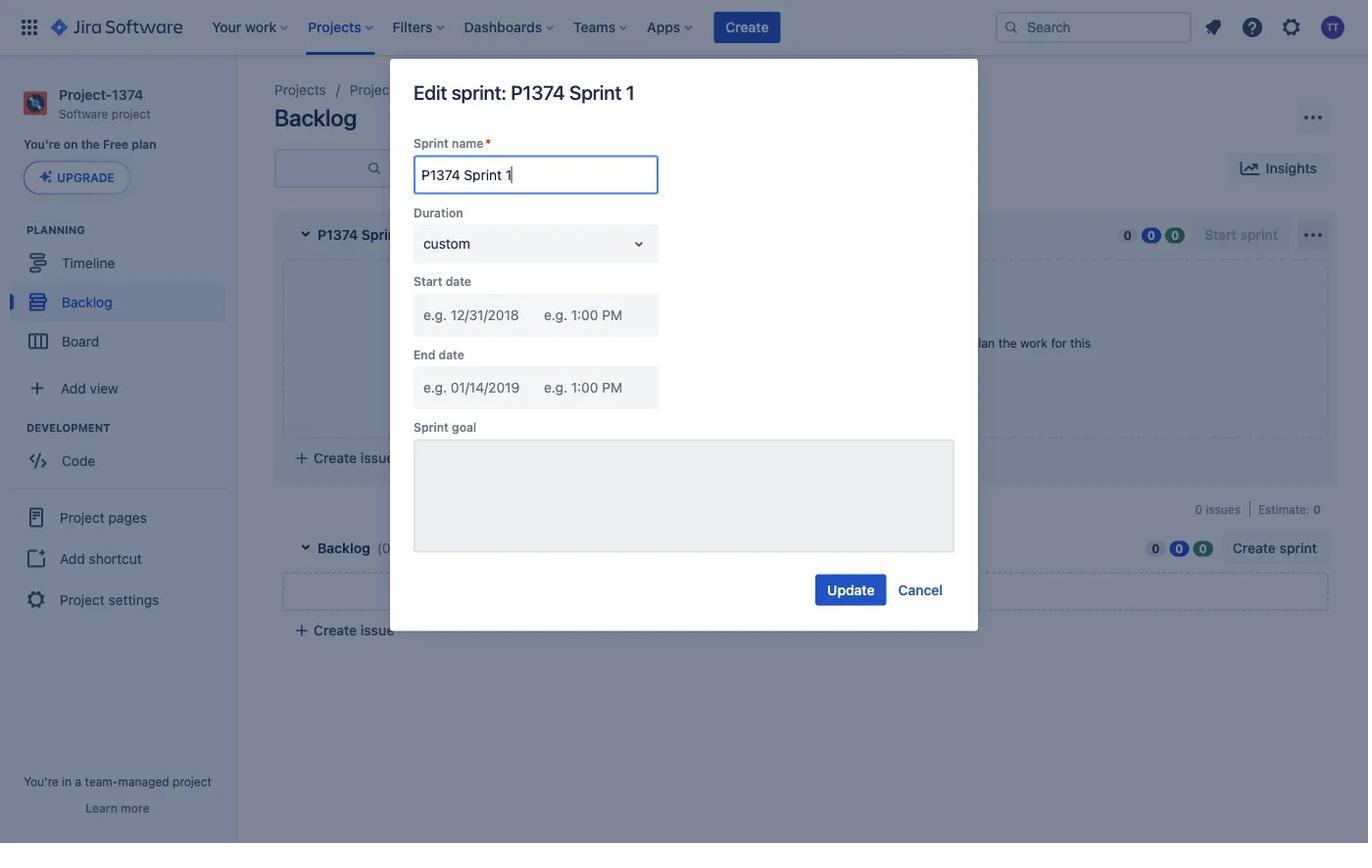 Task type: vqa. For each thing, say whether or not it's contained in the screenshot.
how
no



Task type: describe. For each thing, give the bounding box(es) containing it.
insights
[[1266, 160, 1317, 176]]

end
[[414, 348, 435, 362]]

p1374 inside dialog
[[511, 80, 565, 103]]

backlog
[[774, 586, 814, 598]]

planning group
[[10, 222, 234, 367]]

create issue button for backlog
[[282, 614, 1329, 649]]

( 0 issues )
[[509, 227, 571, 243]]

issue for p1374 sprint 1
[[360, 450, 394, 467]]

sprint name *
[[414, 137, 491, 150]]

0 vertical spatial )
[[566, 227, 571, 243]]

insights button
[[1227, 153, 1329, 184]]

create issue button for p1374 sprint 1
[[282, 441, 1329, 476]]

your
[[639, 313, 665, 328]]

Search backlog text field
[[276, 151, 367, 186]]

0 horizontal spatial 1
[[405, 227, 411, 243]]

software
[[59, 107, 108, 120]]

date for 12/31/2018
[[446, 275, 471, 289]]

plan your sprint
[[610, 313, 703, 328]]

you're for you're on the free plan
[[24, 138, 60, 152]]

cancel button
[[887, 575, 955, 606]]

shortcut
[[89, 551, 142, 567]]

update button
[[816, 575, 887, 606]]

timeline link
[[10, 243, 225, 283]]

in progress: 0 of 0 (story points) element for backlog
[[1170, 540, 1189, 557]]

create
[[847, 336, 883, 350]]

project-1374 link
[[350, 78, 431, 102]]

edit sprint: p1374 sprint 1 dialog
[[390, 59, 978, 632]]

e.g. down end date
[[423, 380, 447, 396]]

duration
[[414, 206, 463, 220]]

create inside primary element
[[726, 19, 769, 35]]

0 horizontal spatial )
[[434, 540, 439, 557]]

group containing project pages
[[8, 488, 227, 628]]

planning
[[26, 223, 85, 236]]

issue for backlog
[[360, 623, 394, 639]]

drag
[[610, 336, 637, 350]]

date for 01/14/2019
[[439, 348, 464, 362]]

or
[[832, 336, 844, 350]]

add for add dates
[[440, 228, 462, 242]]

your backlog is empty.
[[748, 586, 864, 598]]

primary element
[[12, 0, 996, 55]]

1374 for project-1374 software project
[[112, 86, 143, 102]]

project settings
[[60, 592, 159, 608]]

1 horizontal spatial the
[[710, 336, 728, 350]]

plan
[[610, 313, 636, 328]]

cancel
[[898, 582, 943, 598]]

create inside button
[[1233, 540, 1276, 557]]

team-
[[85, 775, 118, 789]]

empty.
[[829, 586, 864, 598]]

1 vertical spatial p1374
[[318, 227, 358, 243]]

the inside the section, or create new issues, to plan the work for this sprint. select
[[998, 336, 1017, 350]]

code
[[62, 453, 95, 469]]

create sprint
[[1233, 540, 1317, 557]]

to
[[956, 336, 968, 350]]

1:00 for e.g. 12/31/2018
[[571, 307, 598, 323]]

start date
[[414, 275, 471, 289]]

*
[[485, 137, 491, 150]]

Sprint goal text field
[[414, 440, 955, 553]]

0 vertical spatial plan
[[132, 138, 156, 152]]

e.g. 12/31/2018
[[423, 307, 519, 323]]

timeline
[[62, 255, 115, 271]]

create sprint button
[[1221, 533, 1329, 565]]

done: 0 of 0 (story points) element for backlog
[[1193, 540, 1213, 557]]

add dates button
[[418, 225, 502, 245]]

done: 0 of 0 (story points) element for p1374 sprint 1
[[1165, 227, 1185, 244]]

estimate: 0
[[1258, 503, 1321, 516]]

custom
[[423, 236, 470, 252]]

development group
[[10, 420, 234, 486]]

dates
[[466, 228, 497, 242]]

none field inside edit sprint: p1374 sprint 1 dialog
[[416, 157, 657, 193]]

backlog link
[[10, 283, 225, 322]]

sprint:
[[451, 80, 506, 103]]

sprint.
[[610, 354, 646, 368]]

project pages link
[[8, 496, 227, 539]]

end date
[[414, 348, 464, 362]]

p1374 sprint 1
[[318, 227, 411, 243]]

goal
[[452, 421, 477, 435]]

drag issues from the
[[610, 336, 731, 350]]

section, or create new issues, to plan the work for this sprint. select
[[610, 336, 1091, 368]]

free
[[103, 138, 129, 152]]

sprint inside button
[[1280, 540, 1317, 557]]

1374 for project-1374
[[401, 82, 431, 98]]

add people image
[[453, 157, 476, 180]]

in
[[62, 775, 72, 789]]

project settings link
[[8, 579, 227, 622]]

1 horizontal spatial project
[[173, 775, 212, 789]]

settings
[[108, 592, 159, 608]]

2 vertical spatial backlog
[[318, 540, 370, 557]]

is
[[817, 586, 826, 598]]

pm for e.g. 12/31/2018
[[602, 307, 622, 323]]

edit
[[414, 80, 447, 103]]

01/14/2019
[[451, 380, 520, 396]]

learn more button
[[86, 801, 150, 816]]

e.g. 1:00 pm for e.g. 12/31/2018
[[544, 307, 622, 323]]

create button
[[714, 12, 781, 43]]

insights image
[[1238, 157, 1262, 180]]

backlog inside the planning group
[[62, 294, 112, 310]]

0 issues
[[1195, 503, 1241, 516]]

e.g. 01/14/2019
[[423, 380, 520, 396]]

learn
[[86, 802, 117, 815]]

update
[[827, 582, 875, 598]]

select
[[649, 354, 685, 368]]

project- for project-1374 software project
[[59, 86, 112, 102]]



Task type: locate. For each thing, give the bounding box(es) containing it.
to do: 0 of 0 (story points) element
[[1118, 227, 1138, 244], [1146, 540, 1166, 557]]

0 horizontal spatial plan
[[132, 138, 156, 152]]

1374 left sprint:
[[401, 82, 431, 98]]

1 issue from the top
[[360, 450, 394, 467]]

project-1374
[[350, 82, 431, 98]]

board
[[62, 333, 99, 349]]

(
[[509, 227, 514, 243], [377, 540, 382, 557]]

plan
[[132, 138, 156, 152], [971, 336, 995, 350]]

12/31/2018
[[451, 307, 519, 323]]

0 horizontal spatial in progress: 0 of 0 (story points) element
[[1142, 227, 1161, 244]]

a
[[75, 775, 82, 789]]

1 horizontal spatial add
[[440, 228, 462, 242]]

sprint
[[569, 80, 621, 103], [414, 137, 449, 150], [361, 227, 401, 243], [414, 421, 449, 435]]

edit sprint: p1374 sprint 1
[[414, 80, 635, 103]]

project- left edit
[[350, 82, 401, 98]]

done: 0 of 0 (story points) element
[[1165, 227, 1185, 244], [1193, 540, 1213, 557]]

terry turtle image
[[408, 153, 439, 184]]

project for project pages
[[60, 510, 105, 526]]

1 vertical spatial done: 0 of 0 (story points) element
[[1193, 540, 1213, 557]]

1 vertical spatial in progress: 0 of 0 (story points) element
[[1170, 540, 1189, 557]]

0
[[514, 227, 523, 243], [1124, 229, 1132, 243], [1147, 229, 1155, 243], [1171, 229, 1179, 243], [1195, 503, 1203, 516], [1313, 503, 1321, 516], [382, 540, 391, 557], [1152, 542, 1160, 556], [1175, 542, 1183, 556], [1199, 542, 1207, 556]]

0 vertical spatial date
[[446, 275, 471, 289]]

p1374 right sprint:
[[511, 80, 565, 103]]

this
[[1070, 336, 1091, 350]]

0 vertical spatial in progress: 0 of 0 (story points) element
[[1142, 227, 1161, 244]]

pm for e.g. 01/14/2019
[[602, 380, 622, 396]]

the left work
[[998, 336, 1017, 350]]

2 you're from the top
[[24, 775, 59, 789]]

1 vertical spatial (
[[377, 540, 382, 557]]

1374
[[401, 82, 431, 98], [112, 86, 143, 102]]

create issue down backlog ( 0 issues )
[[314, 623, 394, 639]]

project for project settings
[[60, 592, 105, 608]]

project inside project-1374 software project
[[112, 107, 151, 120]]

1 vertical spatial issue
[[360, 623, 394, 639]]

None field
[[416, 157, 657, 193]]

sprint down "estimate: 0"
[[1280, 540, 1317, 557]]

0 horizontal spatial project
[[112, 107, 151, 120]]

2 pm from the top
[[602, 380, 622, 396]]

estimate:
[[1258, 503, 1310, 516]]

you're on the free plan
[[24, 138, 156, 152]]

1 horizontal spatial in progress: 0 of 0 (story points) element
[[1170, 540, 1189, 557]]

e.g.
[[423, 307, 447, 323], [544, 307, 567, 323], [423, 380, 447, 396], [544, 380, 567, 396]]

0 vertical spatial p1374
[[511, 80, 565, 103]]

1 vertical spatial 1:00
[[571, 380, 598, 396]]

1
[[626, 80, 635, 103], [405, 227, 411, 243]]

group
[[8, 488, 227, 628]]

0 horizontal spatial add
[[60, 551, 85, 567]]

you're for you're in a team-managed project
[[24, 775, 59, 789]]

sprint up the from
[[668, 313, 703, 328]]

0 vertical spatial project
[[112, 107, 151, 120]]

add shortcut button
[[8, 539, 227, 579]]

to do: 0 of 0 (story points) element for p1374 sprint 1
[[1118, 227, 1138, 244]]

1 you're from the top
[[24, 138, 60, 152]]

you're left in
[[24, 775, 59, 789]]

1374 inside project-1374 software project
[[112, 86, 143, 102]]

1:00
[[571, 307, 598, 323], [571, 380, 598, 396]]

work
[[1020, 336, 1048, 350]]

1 create issue button from the top
[[282, 441, 1329, 476]]

from
[[680, 336, 706, 350]]

1 inside dialog
[[626, 80, 635, 103]]

1 horizontal spatial plan
[[971, 336, 995, 350]]

1 horizontal spatial 1
[[626, 80, 635, 103]]

Search field
[[996, 12, 1192, 43]]

0 horizontal spatial 1374
[[112, 86, 143, 102]]

issues
[[526, 227, 566, 243], [641, 336, 677, 350], [1206, 503, 1241, 516], [394, 540, 434, 557]]

date right end
[[439, 348, 464, 362]]

project pages
[[60, 510, 147, 526]]

add for add shortcut
[[60, 551, 85, 567]]

search image
[[1004, 20, 1019, 35]]

date
[[446, 275, 471, 289], [439, 348, 464, 362]]

create
[[726, 19, 769, 35], [314, 450, 357, 467], [1233, 540, 1276, 557], [314, 623, 357, 639]]

add left shortcut
[[60, 551, 85, 567]]

create banner
[[0, 0, 1368, 55]]

0 horizontal spatial the
[[81, 138, 100, 152]]

add dates
[[440, 228, 497, 242]]

name
[[452, 137, 483, 150]]

you're in a team-managed project
[[24, 775, 212, 789]]

1 1:00 from the top
[[571, 307, 598, 323]]

create issue for p1374 sprint 1
[[314, 450, 394, 467]]

project-
[[350, 82, 401, 98], [59, 86, 112, 102]]

learn more
[[86, 802, 150, 815]]

1 pm from the top
[[602, 307, 622, 323]]

the right the from
[[710, 336, 728, 350]]

0 vertical spatial 1:00
[[571, 307, 598, 323]]

the
[[81, 138, 100, 152], [710, 336, 728, 350], [998, 336, 1017, 350]]

board link
[[10, 322, 225, 361]]

1 horizontal spatial sprint
[[1280, 540, 1317, 557]]

sprint
[[668, 313, 703, 328], [1280, 540, 1317, 557]]

e.g. left plan
[[544, 307, 567, 323]]

1 vertical spatial sprint
[[1280, 540, 1317, 557]]

0 vertical spatial create issue button
[[282, 441, 1329, 476]]

more
[[121, 802, 150, 815]]

0 vertical spatial pm
[[602, 307, 622, 323]]

create issue up backlog ( 0 issues )
[[314, 450, 394, 467]]

duration element
[[414, 224, 659, 264]]

1 vertical spatial project
[[173, 775, 212, 789]]

to do: 0 of 0 (story points) element for backlog
[[1146, 540, 1166, 557]]

0 vertical spatial backlog
[[274, 104, 357, 131]]

e.g. 1:00 pm up drag
[[544, 307, 622, 323]]

backlog ( 0 issues )
[[318, 540, 439, 557]]

0 vertical spatial done: 0 of 0 (story points) element
[[1165, 227, 1185, 244]]

1 horizontal spatial project-
[[350, 82, 401, 98]]

date right the start
[[446, 275, 471, 289]]

1 horizontal spatial p1374
[[511, 80, 565, 103]]

)
[[566, 227, 571, 243], [434, 540, 439, 557]]

plan right to
[[971, 336, 995, 350]]

0 vertical spatial sprint
[[668, 313, 703, 328]]

1 vertical spatial )
[[434, 540, 439, 557]]

in progress: 0 of 0 (story points) element
[[1142, 227, 1161, 244], [1170, 540, 1189, 557]]

e.g. down the start
[[423, 307, 447, 323]]

upgrade button
[[25, 162, 129, 193]]

project- for project-1374
[[350, 82, 401, 98]]

1 vertical spatial add
[[60, 551, 85, 567]]

project-1374 software project
[[59, 86, 151, 120]]

in progress: 0 of 0 (story points) element for p1374 sprint 1
[[1142, 227, 1161, 244]]

1 e.g. 1:00 pm from the top
[[544, 307, 622, 323]]

e.g. right 01/14/2019
[[544, 380, 567, 396]]

1 vertical spatial backlog
[[62, 294, 112, 310]]

issue
[[360, 450, 394, 467], [360, 623, 394, 639]]

1 down create banner
[[626, 80, 635, 103]]

1 vertical spatial 1
[[405, 227, 411, 243]]

1 vertical spatial to do: 0 of 0 (story points) element
[[1146, 540, 1166, 557]]

1 horizontal spatial to do: 0 of 0 (story points) element
[[1146, 540, 1166, 557]]

0 horizontal spatial (
[[377, 540, 382, 557]]

0 vertical spatial (
[[509, 227, 514, 243]]

issue up backlog ( 0 issues )
[[360, 450, 394, 467]]

project- inside project-1374 software project
[[59, 86, 112, 102]]

jira software image
[[51, 16, 183, 39], [51, 16, 183, 39]]

p1374 down search backlog text field
[[318, 227, 358, 243]]

on
[[64, 138, 78, 152]]

issue down backlog ( 0 issues )
[[360, 623, 394, 639]]

1 vertical spatial you're
[[24, 775, 59, 789]]

project up add shortcut
[[60, 510, 105, 526]]

1 vertical spatial create issue button
[[282, 614, 1329, 649]]

0 vertical spatial issue
[[360, 450, 394, 467]]

project- up software
[[59, 86, 112, 102]]

0 vertical spatial create issue
[[314, 450, 394, 467]]

your
[[748, 586, 771, 598]]

1374 up free
[[112, 86, 143, 102]]

2 project from the top
[[60, 592, 105, 608]]

0 horizontal spatial done: 0 of 0 (story points) element
[[1165, 227, 1185, 244]]

2 create issue from the top
[[314, 623, 394, 639]]

2 create issue button from the top
[[282, 614, 1329, 649]]

projects
[[274, 82, 326, 98]]

new
[[887, 336, 910, 350]]

add shortcut
[[60, 551, 142, 567]]

1374 inside 'link'
[[401, 82, 431, 98]]

code link
[[10, 441, 225, 481]]

pages
[[108, 510, 147, 526]]

create issue
[[314, 450, 394, 467], [314, 623, 394, 639]]

you're left on
[[24, 138, 60, 152]]

Duration text field
[[423, 234, 427, 254]]

project
[[60, 510, 105, 526], [60, 592, 105, 608]]

issues,
[[913, 336, 953, 350]]

1 vertical spatial plan
[[971, 336, 995, 350]]

0 horizontal spatial project-
[[59, 86, 112, 102]]

1 horizontal spatial done: 0 of 0 (story points) element
[[1193, 540, 1213, 557]]

0 horizontal spatial to do: 0 of 0 (story points) element
[[1118, 227, 1138, 244]]

e.g. 1:00 pm for e.g. 01/14/2019
[[544, 380, 622, 396]]

1 create issue from the top
[[314, 450, 394, 467]]

e.g. 1:00 pm
[[544, 307, 622, 323], [544, 380, 622, 396]]

add down duration
[[440, 228, 462, 242]]

development
[[26, 421, 110, 434]]

1 vertical spatial e.g. 1:00 pm
[[544, 380, 622, 396]]

pm up drag
[[602, 307, 622, 323]]

0 vertical spatial project
[[60, 510, 105, 526]]

1 vertical spatial project
[[60, 592, 105, 608]]

0 horizontal spatial sprint
[[668, 313, 703, 328]]

1 horizontal spatial 1374
[[401, 82, 431, 98]]

managed
[[118, 775, 169, 789]]

0 vertical spatial you're
[[24, 138, 60, 152]]

upgrade
[[57, 171, 115, 185]]

section,
[[784, 336, 829, 350]]

pm
[[602, 307, 622, 323], [602, 380, 622, 396]]

2 1:00 from the top
[[571, 380, 598, 396]]

1 horizontal spatial )
[[566, 227, 571, 243]]

plan right free
[[132, 138, 156, 152]]

2 horizontal spatial the
[[998, 336, 1017, 350]]

2 issue from the top
[[360, 623, 394, 639]]

the right on
[[81, 138, 100, 152]]

start
[[414, 275, 442, 289]]

0 horizontal spatial p1374
[[318, 227, 358, 243]]

open image
[[627, 232, 651, 256]]

pm down the sprint.
[[602, 380, 622, 396]]

1:00 for e.g. 01/14/2019
[[571, 380, 598, 396]]

0 vertical spatial 1
[[626, 80, 635, 103]]

1 project from the top
[[60, 510, 105, 526]]

2 e.g. 1:00 pm from the top
[[544, 380, 622, 396]]

projects link
[[274, 78, 326, 102]]

1 left the "duration" text box
[[405, 227, 411, 243]]

project- inside 'link'
[[350, 82, 401, 98]]

1 vertical spatial pm
[[602, 380, 622, 396]]

1 vertical spatial date
[[439, 348, 464, 362]]

0 vertical spatial e.g. 1:00 pm
[[544, 307, 622, 323]]

you're
[[24, 138, 60, 152], [24, 775, 59, 789]]

project right managed
[[173, 775, 212, 789]]

e.g. 1:00 pm down the sprint.
[[544, 380, 622, 396]]

1 horizontal spatial (
[[509, 227, 514, 243]]

for
[[1051, 336, 1067, 350]]

project up free
[[112, 107, 151, 120]]

sprint goal
[[414, 421, 477, 435]]

0 vertical spatial add
[[440, 228, 462, 242]]

0 vertical spatial to do: 0 of 0 (story points) element
[[1118, 227, 1138, 244]]

1 vertical spatial create issue
[[314, 623, 394, 639]]

create issue for backlog
[[314, 623, 394, 639]]

plan inside the section, or create new issues, to plan the work for this sprint. select
[[971, 336, 995, 350]]

project down add shortcut
[[60, 592, 105, 608]]



